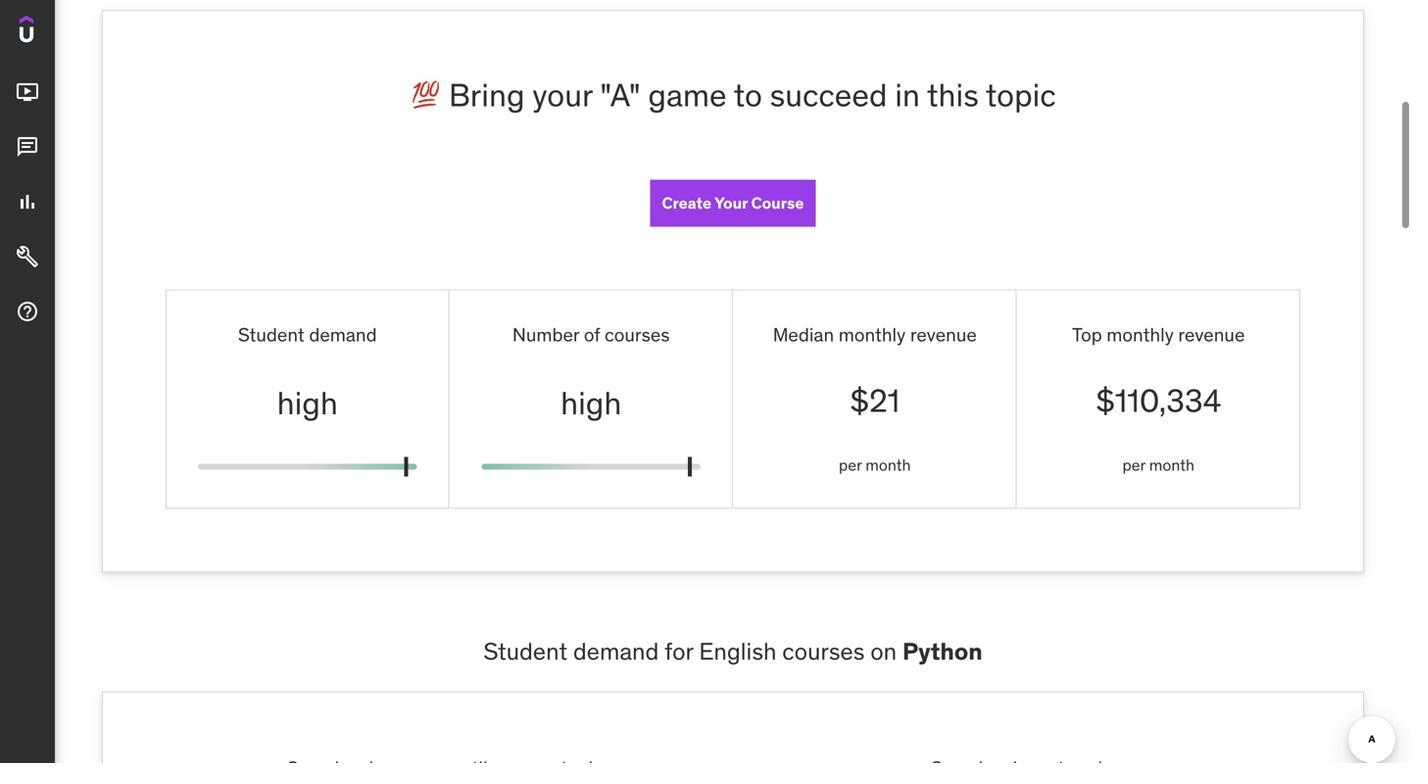 Task type: locate. For each thing, give the bounding box(es) containing it.
2 medium image from the top
[[16, 135, 39, 159]]

2 revenue from the left
[[1178, 323, 1245, 346]]

on
[[870, 637, 897, 666]]

month down $21
[[866, 455, 911, 475]]

medium image
[[16, 81, 39, 104], [16, 135, 39, 159], [16, 190, 39, 214]]

1 month from the left
[[866, 455, 911, 475]]

1 vertical spatial demand
[[573, 637, 659, 666]]

1 horizontal spatial month
[[1149, 455, 1194, 475]]

number of courses
[[512, 323, 670, 346]]

demand for student demand
[[309, 323, 377, 346]]

per month down $21
[[839, 455, 911, 475]]

0 horizontal spatial courses
[[605, 323, 670, 346]]

high down 'number of courses'
[[561, 384, 622, 423]]

revenue for $21
[[910, 323, 977, 346]]

courses right of
[[605, 323, 670, 346]]

1 per month from the left
[[839, 455, 911, 475]]

medium image
[[16, 245, 39, 269], [16, 300, 39, 324]]

1 horizontal spatial per month
[[1123, 455, 1194, 475]]

$21
[[850, 381, 900, 421]]

2 medium image from the top
[[16, 300, 39, 324]]

to
[[734, 75, 762, 114]]

1 vertical spatial medium image
[[16, 135, 39, 159]]

create your course link
[[650, 180, 816, 227]]

courses left "on"
[[782, 637, 865, 666]]

1 vertical spatial student
[[483, 637, 567, 666]]

2 month from the left
[[1149, 455, 1194, 475]]

student for student demand
[[238, 323, 305, 346]]

create your course
[[662, 193, 804, 213]]

your
[[532, 75, 593, 114]]

0 horizontal spatial demand
[[309, 323, 377, 346]]

monthly
[[839, 323, 906, 346], [1107, 323, 1174, 346]]

0 vertical spatial demand
[[309, 323, 377, 346]]

1 medium image from the top
[[16, 245, 39, 269]]

1 vertical spatial medium image
[[16, 300, 39, 324]]

2 per month from the left
[[1123, 455, 1194, 475]]

0 vertical spatial courses
[[605, 323, 670, 346]]

0 horizontal spatial per
[[839, 455, 862, 475]]

student
[[238, 323, 305, 346], [483, 637, 567, 666]]

0 horizontal spatial per month
[[839, 455, 911, 475]]

0 vertical spatial medium image
[[16, 81, 39, 104]]

1 vertical spatial courses
[[782, 637, 865, 666]]

1 horizontal spatial per
[[1123, 455, 1145, 475]]

monthly right top
[[1107, 323, 1174, 346]]

1 horizontal spatial courses
[[782, 637, 865, 666]]

0 horizontal spatial student
[[238, 323, 305, 346]]

per down $110,334
[[1123, 455, 1145, 475]]

top monthly revenue
[[1072, 323, 1245, 346]]

of
[[584, 323, 600, 346]]

0 horizontal spatial monthly
[[839, 323, 906, 346]]

demand for student demand for english courses on python
[[573, 637, 659, 666]]

udemy image
[[20, 16, 109, 49]]

per month for $21
[[839, 455, 911, 475]]

per month
[[839, 455, 911, 475], [1123, 455, 1194, 475]]

1 horizontal spatial revenue
[[1178, 323, 1245, 346]]

1 high from the left
[[277, 384, 338, 423]]

0 horizontal spatial high
[[277, 384, 338, 423]]

demand
[[309, 323, 377, 346], [573, 637, 659, 666]]

$110,334
[[1096, 381, 1221, 421]]

courses
[[605, 323, 670, 346], [782, 637, 865, 666]]

for
[[665, 637, 693, 666]]

1 monthly from the left
[[839, 323, 906, 346]]

bring
[[449, 75, 525, 114]]

0 vertical spatial student
[[238, 323, 305, 346]]

1 horizontal spatial demand
[[573, 637, 659, 666]]

per for $110,334
[[1123, 455, 1145, 475]]

1 revenue from the left
[[910, 323, 977, 346]]

high
[[277, 384, 338, 423], [561, 384, 622, 423]]

month for $110,334
[[1149, 455, 1194, 475]]

create
[[662, 193, 712, 213]]

per
[[839, 455, 862, 475], [1123, 455, 1145, 475]]

2 per from the left
[[1123, 455, 1145, 475]]

2 monthly from the left
[[1107, 323, 1174, 346]]

median
[[773, 323, 834, 346]]

per month down $110,334
[[1123, 455, 1194, 475]]

english
[[699, 637, 777, 666]]

revenue
[[910, 323, 977, 346], [1178, 323, 1245, 346]]

per down $21
[[839, 455, 862, 475]]

2 vertical spatial medium image
[[16, 190, 39, 214]]

per month for $110,334
[[1123, 455, 1194, 475]]

2 high from the left
[[561, 384, 622, 423]]

high down student demand
[[277, 384, 338, 423]]

3 medium image from the top
[[16, 190, 39, 214]]

month down $110,334
[[1149, 455, 1194, 475]]

1 per from the left
[[839, 455, 862, 475]]

0 vertical spatial medium image
[[16, 245, 39, 269]]

this
[[927, 75, 979, 114]]

in
[[895, 75, 920, 114]]

revenue for $110,334
[[1178, 323, 1245, 346]]

your
[[714, 193, 748, 213]]

median monthly revenue
[[773, 323, 977, 346]]

💯 bring your "a" game to succeed in this topic
[[410, 75, 1056, 114]]

1 horizontal spatial high
[[561, 384, 622, 423]]

0 horizontal spatial month
[[866, 455, 911, 475]]

1 horizontal spatial monthly
[[1107, 323, 1174, 346]]

0 horizontal spatial revenue
[[910, 323, 977, 346]]

month
[[866, 455, 911, 475], [1149, 455, 1194, 475]]

monthly up $21
[[839, 323, 906, 346]]

1 horizontal spatial student
[[483, 637, 567, 666]]



Task type: describe. For each thing, give the bounding box(es) containing it.
number
[[512, 323, 579, 346]]

student demand
[[238, 323, 377, 346]]

💯
[[410, 75, 441, 114]]

top
[[1072, 323, 1102, 346]]

high for of
[[561, 384, 622, 423]]

succeed
[[770, 75, 887, 114]]

monthly for $21
[[839, 323, 906, 346]]

per for $21
[[839, 455, 862, 475]]

course
[[751, 193, 804, 213]]

month for $21
[[866, 455, 911, 475]]

1 medium image from the top
[[16, 81, 39, 104]]

"a"
[[600, 75, 641, 114]]

high for demand
[[277, 384, 338, 423]]

topic
[[986, 75, 1056, 114]]

student for student demand for english courses on python
[[483, 637, 567, 666]]

student demand for english courses on python
[[483, 637, 983, 666]]

monthly for $110,334
[[1107, 323, 1174, 346]]

game
[[648, 75, 727, 114]]

python
[[902, 637, 983, 666]]



Task type: vqa. For each thing, say whether or not it's contained in the screenshot.
LEARN AT YOUR OWN PACE, WITH LIFETIME ACCESS ON MOBILE AND DESKTOP
no



